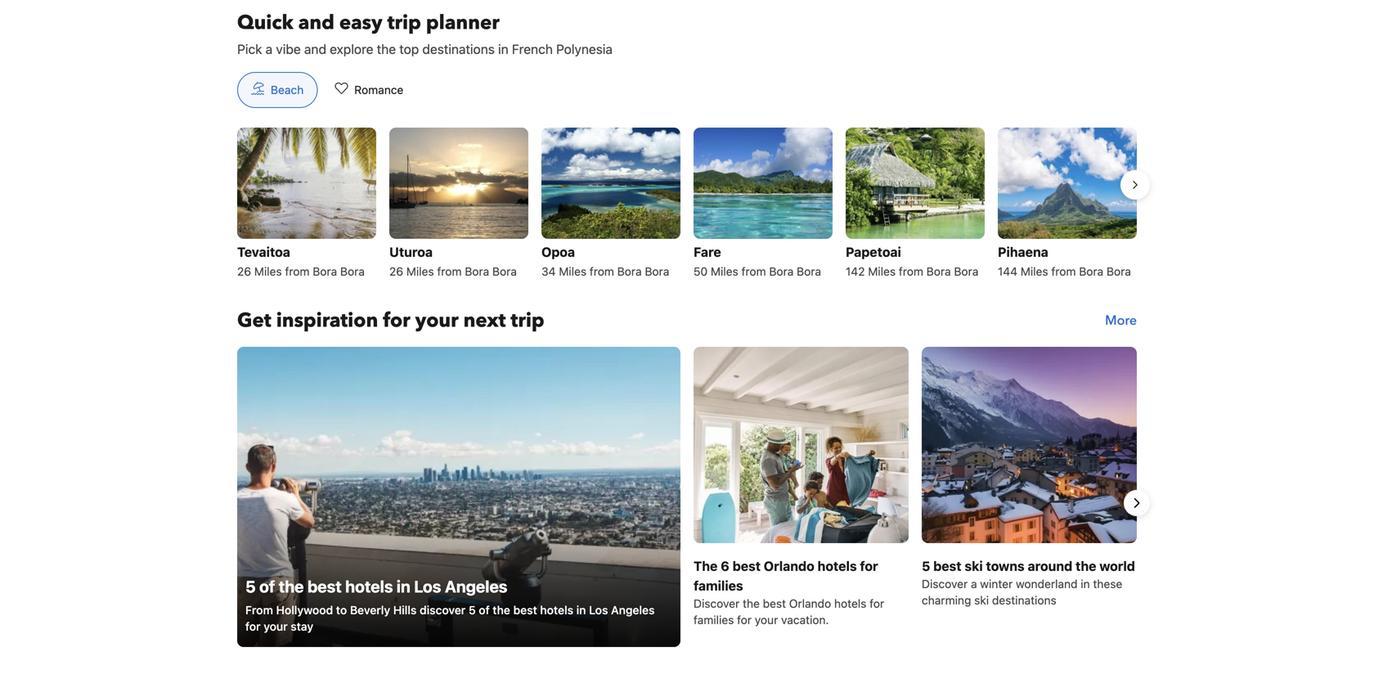 Task type: vqa. For each thing, say whether or not it's contained in the screenshot.


Task type: locate. For each thing, give the bounding box(es) containing it.
miles inside fare 50 miles from bora bora
[[711, 265, 739, 278]]

5 of the best hotels in los angeles from hollywood to beverly hills discover 5 of the best hotels in los angeles for your stay
[[246, 577, 655, 633]]

5
[[922, 558, 931, 574], [246, 577, 256, 596], [469, 603, 476, 617]]

fare
[[694, 244, 722, 260]]

5 up charming
[[922, 558, 931, 574]]

0 horizontal spatial 26
[[237, 265, 251, 278]]

your left next
[[415, 307, 459, 334]]

trip right next
[[511, 307, 545, 334]]

0 horizontal spatial 5
[[246, 577, 256, 596]]

discover inside 5 best ski towns around the world discover a winter wonderland in these charming ski destinations
[[922, 577, 968, 591]]

a
[[266, 41, 273, 57], [971, 577, 978, 591]]

miles down tevaitoa
[[254, 265, 282, 278]]

from for uturoa
[[437, 265, 462, 278]]

miles right 34
[[559, 265, 587, 278]]

2 from from the left
[[437, 265, 462, 278]]

1 families from the top
[[694, 578, 744, 594]]

from inside the opoa 34 miles from bora bora
[[590, 265, 615, 278]]

1 horizontal spatial trip
[[511, 307, 545, 334]]

2 miles from the left
[[407, 265, 434, 278]]

from up get inspiration for your next trip
[[437, 265, 462, 278]]

from inside the uturoa 26 miles from bora bora
[[437, 265, 462, 278]]

in
[[498, 41, 509, 57], [397, 577, 411, 596], [1081, 577, 1091, 591], [577, 603, 586, 617]]

bora
[[313, 265, 337, 278], [340, 265, 365, 278], [465, 265, 490, 278], [493, 265, 517, 278], [618, 265, 642, 278], [645, 265, 670, 278], [770, 265, 794, 278], [797, 265, 822, 278], [927, 265, 951, 278], [955, 265, 979, 278], [1080, 265, 1104, 278], [1107, 265, 1132, 278]]

the inside 5 best ski towns around the world discover a winter wonderland in these charming ski destinations
[[1076, 558, 1097, 574]]

1 horizontal spatial of
[[479, 603, 490, 617]]

2 families from the top
[[694, 613, 734, 627]]

ski up winter
[[965, 558, 983, 574]]

1 vertical spatial a
[[971, 577, 978, 591]]

get
[[237, 307, 271, 334]]

from inside papetoai 142 miles from bora bora
[[899, 265, 924, 278]]

miles down papetoai at the top of page
[[869, 265, 896, 278]]

ski
[[965, 558, 983, 574], [975, 594, 990, 607]]

a left winter
[[971, 577, 978, 591]]

0 vertical spatial 5
[[922, 558, 931, 574]]

wonderland
[[1016, 577, 1078, 591]]

and
[[299, 9, 335, 36], [304, 41, 327, 57]]

discover down 6
[[694, 597, 740, 610]]

0 horizontal spatial a
[[266, 41, 273, 57]]

to
[[336, 603, 347, 617]]

hills
[[393, 603, 417, 617]]

1 bora from the left
[[313, 265, 337, 278]]

more link
[[1106, 308, 1138, 334]]

discover inside the 6 best orlando hotels for families discover the best orlando hotels for families for your vacation.
[[694, 597, 740, 610]]

fare 50 miles from bora bora
[[694, 244, 822, 278]]

romance button
[[321, 72, 418, 108]]

1 vertical spatial ski
[[975, 594, 990, 607]]

144
[[998, 265, 1018, 278]]

1 26 from the left
[[237, 265, 251, 278]]

from inside tevaitoa 26 miles from bora bora
[[285, 265, 310, 278]]

0 vertical spatial discover
[[922, 577, 968, 591]]

12 bora from the left
[[1107, 265, 1132, 278]]

1 horizontal spatial discover
[[922, 577, 968, 591]]

miles for uturoa
[[407, 265, 434, 278]]

0 vertical spatial families
[[694, 578, 744, 594]]

1 vertical spatial 5
[[246, 577, 256, 596]]

0 vertical spatial of
[[259, 577, 275, 596]]

in inside quick and easy trip planner pick a vibe and explore the top destinations in french polynesia
[[498, 41, 509, 57]]

and up vibe
[[299, 9, 335, 36]]

1 vertical spatial destinations
[[993, 594, 1057, 607]]

trip
[[388, 9, 421, 36], [511, 307, 545, 334]]

top
[[400, 41, 419, 57]]

miles inside the opoa 34 miles from bora bora
[[559, 265, 587, 278]]

los
[[414, 577, 441, 596], [589, 603, 608, 617]]

papetoai
[[846, 244, 902, 260]]

destinations down wonderland
[[993, 594, 1057, 607]]

0 vertical spatial angeles
[[445, 577, 508, 596]]

2 bora from the left
[[340, 265, 365, 278]]

0 vertical spatial ski
[[965, 558, 983, 574]]

0 vertical spatial a
[[266, 41, 273, 57]]

6 from from the left
[[1052, 265, 1077, 278]]

your left vacation.
[[755, 613, 779, 627]]

miles inside tevaitoa 26 miles from bora bora
[[254, 265, 282, 278]]

from
[[285, 265, 310, 278], [437, 265, 462, 278], [590, 265, 615, 278], [742, 265, 766, 278], [899, 265, 924, 278], [1052, 265, 1077, 278]]

for
[[383, 307, 411, 334], [860, 558, 879, 574], [870, 597, 885, 610], [737, 613, 752, 627], [246, 620, 261, 633]]

26 down uturoa
[[390, 265, 404, 278]]

miles for pihaena
[[1021, 265, 1049, 278]]

1 horizontal spatial your
[[415, 307, 459, 334]]

1 horizontal spatial los
[[589, 603, 608, 617]]

quick and easy trip planner pick a vibe and explore the top destinations in french polynesia
[[237, 9, 613, 57]]

5 right discover at the bottom left of the page
[[469, 603, 476, 617]]

1 from from the left
[[285, 265, 310, 278]]

0 horizontal spatial your
[[264, 620, 288, 633]]

more
[[1106, 312, 1138, 330]]

1 horizontal spatial 26
[[390, 265, 404, 278]]

4 bora from the left
[[493, 265, 517, 278]]

6 bora from the left
[[645, 265, 670, 278]]

region containing tevaitoa
[[224, 121, 1151, 288]]

your down from
[[264, 620, 288, 633]]

from right 34
[[590, 265, 615, 278]]

0 horizontal spatial discover
[[694, 597, 740, 610]]

opoa
[[542, 244, 575, 260]]

ski down winter
[[975, 594, 990, 607]]

1 horizontal spatial destinations
[[993, 594, 1057, 607]]

0 horizontal spatial trip
[[388, 9, 421, 36]]

1 vertical spatial families
[[694, 613, 734, 627]]

get inspiration for your next trip
[[237, 307, 545, 334]]

destinations
[[423, 41, 495, 57], [993, 594, 1057, 607]]

1 vertical spatial los
[[589, 603, 608, 617]]

the
[[694, 558, 718, 574]]

5 inside 5 best ski towns around the world discover a winter wonderland in these charming ski destinations
[[922, 558, 931, 574]]

34
[[542, 265, 556, 278]]

the inside the 6 best orlando hotels for families discover the best orlando hotels for families for your vacation.
[[743, 597, 760, 610]]

0 horizontal spatial destinations
[[423, 41, 495, 57]]

1 vertical spatial discover
[[694, 597, 740, 610]]

1 vertical spatial and
[[304, 41, 327, 57]]

1 horizontal spatial a
[[971, 577, 978, 591]]

from inside fare 50 miles from bora bora
[[742, 265, 766, 278]]

angeles
[[445, 577, 508, 596], [611, 603, 655, 617]]

from right 144
[[1052, 265, 1077, 278]]

1 vertical spatial angeles
[[611, 603, 655, 617]]

from right the 50
[[742, 265, 766, 278]]

of
[[259, 577, 275, 596], [479, 603, 490, 617]]

miles
[[254, 265, 282, 278], [407, 265, 434, 278], [559, 265, 587, 278], [711, 265, 739, 278], [869, 265, 896, 278], [1021, 265, 1049, 278]]

26 for tevaitoa
[[237, 265, 251, 278]]

from down papetoai at the top of page
[[899, 265, 924, 278]]

explore
[[330, 41, 374, 57]]

uturoa 26 miles from bora bora
[[390, 244, 517, 278]]

these
[[1094, 577, 1123, 591]]

26 down tevaitoa
[[237, 265, 251, 278]]

orlando
[[764, 558, 815, 574], [790, 597, 832, 610]]

towns
[[987, 558, 1025, 574]]

of up from
[[259, 577, 275, 596]]

1 miles from the left
[[254, 265, 282, 278]]

2 horizontal spatial 5
[[922, 558, 931, 574]]

beverly
[[350, 603, 390, 617]]

miles inside the uturoa 26 miles from bora bora
[[407, 265, 434, 278]]

5 up from
[[246, 577, 256, 596]]

miles inside papetoai 142 miles from bora bora
[[869, 265, 896, 278]]

1 horizontal spatial angeles
[[611, 603, 655, 617]]

families down 6
[[694, 578, 744, 594]]

26 inside tevaitoa 26 miles from bora bora
[[237, 265, 251, 278]]

a left vibe
[[266, 41, 273, 57]]

2 vertical spatial 5
[[469, 603, 476, 617]]

3 miles from the left
[[559, 265, 587, 278]]

0 vertical spatial trip
[[388, 9, 421, 36]]

discover
[[922, 577, 968, 591], [694, 597, 740, 610]]

destinations inside quick and easy trip planner pick a vibe and explore the top destinations in french polynesia
[[423, 41, 495, 57]]

from inside pihaena 144 miles from bora bora
[[1052, 265, 1077, 278]]

families down the
[[694, 613, 734, 627]]

around
[[1028, 558, 1073, 574]]

the
[[377, 41, 396, 57], [1076, 558, 1097, 574], [279, 577, 304, 596], [743, 597, 760, 610], [493, 603, 511, 617]]

hotels
[[818, 558, 857, 574], [345, 577, 393, 596], [835, 597, 867, 610], [540, 603, 574, 617]]

miles down uturoa
[[407, 265, 434, 278]]

from
[[246, 603, 273, 617]]

0 vertical spatial destinations
[[423, 41, 495, 57]]

miles right the 50
[[711, 265, 739, 278]]

from down tevaitoa
[[285, 265, 310, 278]]

5 miles from the left
[[869, 265, 896, 278]]

miles inside pihaena 144 miles from bora bora
[[1021, 265, 1049, 278]]

vibe
[[276, 41, 301, 57]]

26
[[237, 265, 251, 278], [390, 265, 404, 278]]

your
[[415, 307, 459, 334], [755, 613, 779, 627], [264, 620, 288, 633]]

2 horizontal spatial your
[[755, 613, 779, 627]]

0 horizontal spatial los
[[414, 577, 441, 596]]

pihaena
[[998, 244, 1049, 260]]

1 horizontal spatial 5
[[469, 603, 476, 617]]

destinations down planner
[[423, 41, 495, 57]]

best
[[733, 558, 761, 574], [934, 558, 962, 574], [308, 577, 342, 596], [763, 597, 786, 610], [514, 603, 537, 617]]

and right vibe
[[304, 41, 327, 57]]

miles down pihaena
[[1021, 265, 1049, 278]]

0 horizontal spatial angeles
[[445, 577, 508, 596]]

8 bora from the left
[[797, 265, 822, 278]]

planner
[[426, 9, 500, 36]]

5 bora from the left
[[618, 265, 642, 278]]

trip inside quick and easy trip planner pick a vibe and explore the top destinations in french polynesia
[[388, 9, 421, 36]]

destinations inside 5 best ski towns around the world discover a winter wonderland in these charming ski destinations
[[993, 594, 1057, 607]]

the 6 best orlando hotels for families discover the best orlando hotels for families for your vacation.
[[694, 558, 885, 627]]

best inside 5 best ski towns around the world discover a winter wonderland in these charming ski destinations
[[934, 558, 962, 574]]

tab list
[[224, 72, 431, 109]]

3 from from the left
[[590, 265, 615, 278]]

9 bora from the left
[[927, 265, 951, 278]]

families
[[694, 578, 744, 594], [694, 613, 734, 627]]

hollywood
[[276, 603, 333, 617]]

of right discover at the bottom left of the page
[[479, 603, 490, 617]]

6 miles from the left
[[1021, 265, 1049, 278]]

the 6 best orlando hotels for families image
[[694, 347, 909, 543]]

2 26 from the left
[[390, 265, 404, 278]]

26 inside the uturoa 26 miles from bora bora
[[390, 265, 404, 278]]

5 from from the left
[[899, 265, 924, 278]]

region
[[224, 121, 1151, 288]]

5 best ski towns around the world image
[[922, 347, 1138, 543]]

miles for tevaitoa
[[254, 265, 282, 278]]

4 miles from the left
[[711, 265, 739, 278]]

4 from from the left
[[742, 265, 766, 278]]

trip up top
[[388, 9, 421, 36]]

discover up charming
[[922, 577, 968, 591]]

in inside 5 best ski towns around the world discover a winter wonderland in these charming ski destinations
[[1081, 577, 1091, 591]]

5 for 5 of the best hotels in los angeles
[[246, 577, 256, 596]]



Task type: describe. For each thing, give the bounding box(es) containing it.
discover for best
[[922, 577, 968, 591]]

uturoa
[[390, 244, 433, 260]]

next
[[464, 307, 506, 334]]

6
[[721, 558, 730, 574]]

beach
[[271, 83, 304, 96]]

3 bora from the left
[[465, 265, 490, 278]]

from for opoa
[[590, 265, 615, 278]]

5 of the best hotels in los angeles region
[[224, 347, 1151, 660]]

5 best ski towns around the world discover a winter wonderland in these charming ski destinations
[[922, 558, 1136, 607]]

pick
[[237, 41, 262, 57]]

from for fare
[[742, 265, 766, 278]]

for inside 5 of the best hotels in los angeles from hollywood to beverly hills discover 5 of the best hotels in los angeles for your stay
[[246, 620, 261, 633]]

beach button
[[237, 72, 318, 108]]

next image
[[1128, 493, 1147, 513]]

pihaena 144 miles from bora bora
[[998, 244, 1132, 278]]

26 for uturoa
[[390, 265, 404, 278]]

0 vertical spatial orlando
[[764, 558, 815, 574]]

winter
[[981, 577, 1013, 591]]

opoa 34 miles from bora bora
[[542, 244, 670, 278]]

from for papetoai
[[899, 265, 924, 278]]

0 horizontal spatial of
[[259, 577, 275, 596]]

5 for 5 best ski towns around the world
[[922, 558, 931, 574]]

quick
[[237, 9, 294, 36]]

french
[[512, 41, 553, 57]]

1 vertical spatial trip
[[511, 307, 545, 334]]

tevaitoa
[[237, 244, 290, 260]]

world
[[1100, 558, 1136, 574]]

your inside 5 of the best hotels in los angeles from hollywood to beverly hills discover 5 of the best hotels in los angeles for your stay
[[264, 620, 288, 633]]

charming
[[922, 594, 972, 607]]

tab list containing beach
[[224, 72, 431, 109]]

romance
[[355, 83, 404, 96]]

10 bora from the left
[[955, 265, 979, 278]]

0 vertical spatial and
[[299, 9, 335, 36]]

miles for opoa
[[559, 265, 587, 278]]

vacation.
[[782, 613, 829, 627]]

easy
[[340, 9, 383, 36]]

7 bora from the left
[[770, 265, 794, 278]]

50
[[694, 265, 708, 278]]

the inside quick and easy trip planner pick a vibe and explore the top destinations in french polynesia
[[377, 41, 396, 57]]

1 vertical spatial of
[[479, 603, 490, 617]]

miles for fare
[[711, 265, 739, 278]]

tevaitoa 26 miles from bora bora
[[237, 244, 365, 278]]

discover
[[420, 603, 466, 617]]

from for pihaena
[[1052, 265, 1077, 278]]

a inside 5 best ski towns around the world discover a winter wonderland in these charming ski destinations
[[971, 577, 978, 591]]

inspiration
[[276, 307, 378, 334]]

11 bora from the left
[[1080, 265, 1104, 278]]

polynesia
[[557, 41, 613, 57]]

1 vertical spatial orlando
[[790, 597, 832, 610]]

your inside the 6 best orlando hotels for families discover the best orlando hotels for families for your vacation.
[[755, 613, 779, 627]]

from for tevaitoa
[[285, 265, 310, 278]]

142
[[846, 265, 865, 278]]

0 vertical spatial los
[[414, 577, 441, 596]]

discover for 6
[[694, 597, 740, 610]]

stay
[[291, 620, 314, 633]]

papetoai 142 miles from bora bora
[[846, 244, 979, 278]]

miles for papetoai
[[869, 265, 896, 278]]

a inside quick and easy trip planner pick a vibe and explore the top destinations in french polynesia
[[266, 41, 273, 57]]



